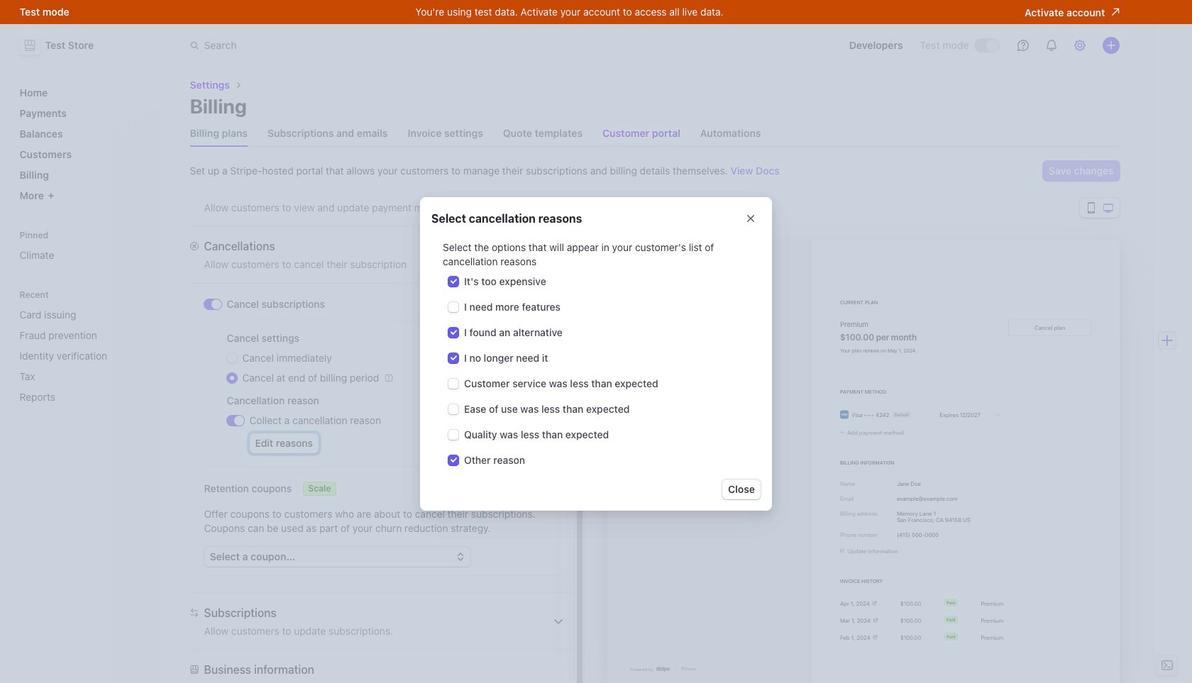 Task type: vqa. For each thing, say whether or not it's contained in the screenshot.
search box
yes



Task type: locate. For each thing, give the bounding box(es) containing it.
pinned element
[[14, 230, 153, 267]]

recent element
[[14, 290, 153, 409], [14, 303, 153, 409]]

1 recent element from the top
[[14, 290, 153, 409]]

stripe image
[[656, 667, 670, 673]]

alert dialog
[[420, 197, 772, 511]]

tab list
[[190, 121, 1120, 147]]

None search field
[[181, 32, 582, 59]]

core navigation links element
[[14, 81, 153, 207]]



Task type: describe. For each thing, give the bounding box(es) containing it.
2 recent element from the top
[[14, 303, 153, 409]]

close image
[[747, 214, 755, 223]]



